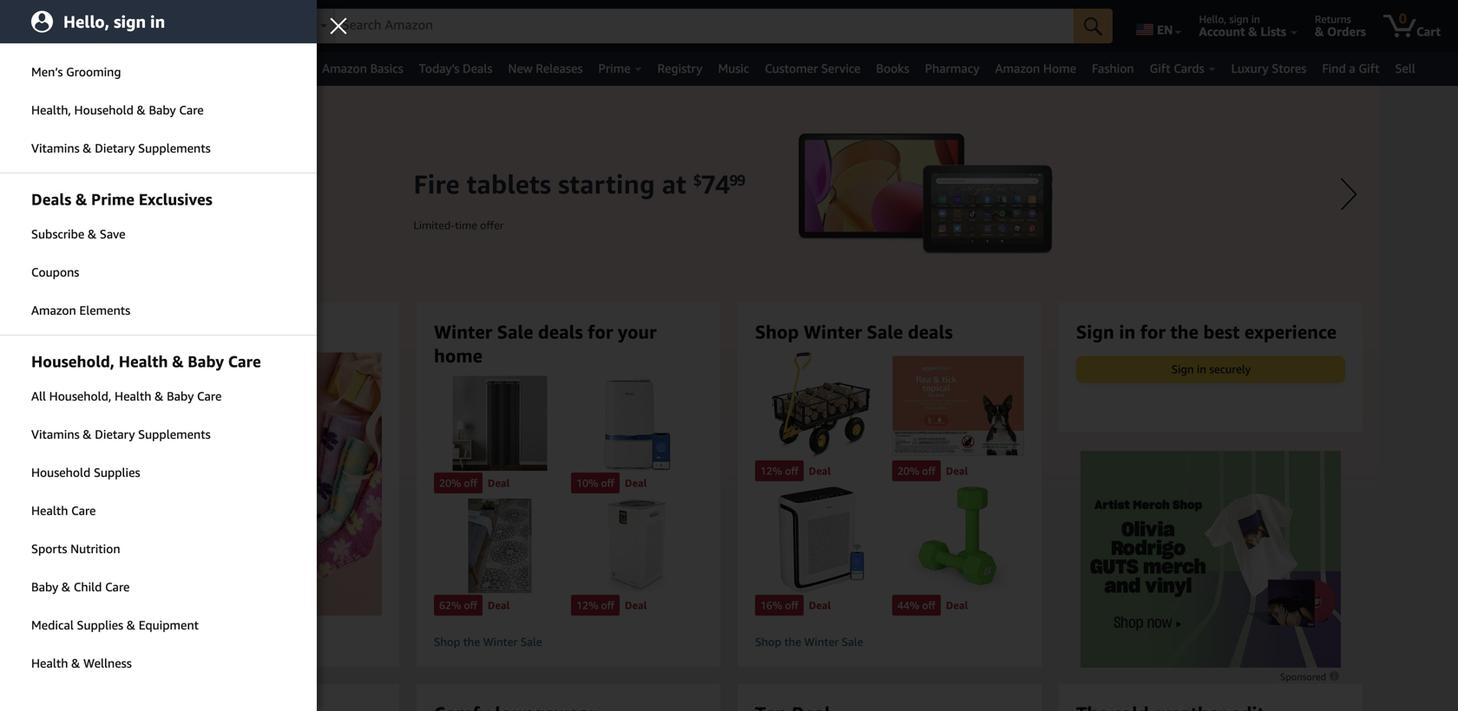 Task type: describe. For each thing, give the bounding box(es) containing it.
returns & orders
[[1315, 13, 1366, 39]]

your
[[618, 321, 657, 343]]

health & wellness link
[[0, 646, 317, 682]]

basics
[[370, 61, 403, 76]]

shop up health
[[113, 321, 157, 343]]

location
[[178, 24, 224, 39]]

medical for medical supplies & equipment
[[31, 619, 74, 633]]

luxury stores
[[1232, 61, 1307, 76]]

men's grooming
[[31, 65, 121, 79]]

amazon home
[[995, 61, 1077, 76]]

vitamins & dietary supplements for 1st vitamins & dietary supplements link from the bottom
[[31, 428, 211, 442]]

2 vertical spatial baby
[[31, 580, 58, 595]]

sports nutrition
[[31, 542, 120, 556]]

home
[[1043, 61, 1077, 76]]

2 dietary from the top
[[95, 428, 135, 442]]

sports nutrition link
[[0, 531, 317, 568]]

all for all
[[36, 62, 52, 76]]

shop the winter sale link for shop winter sale deals
[[755, 636, 1024, 650]]

pharmacy link
[[917, 56, 988, 81]]

shop winter sale deals image
[[83, 353, 412, 616]]

the for winter sale deals for your home
[[463, 636, 480, 649]]

fashion link
[[1084, 56, 1142, 81]]

sell
[[1395, 61, 1416, 76]]

0 horizontal spatial hello,
[[63, 12, 109, 32]]

find a gift
[[1322, 61, 1380, 76]]

medical supplies & equipment link
[[0, 608, 317, 644]]

music link
[[710, 56, 757, 81]]

health, household & baby care
[[31, 103, 204, 117]]

health,
[[31, 103, 71, 117]]

2 horizontal spatial the
[[1171, 321, 1199, 343]]

amazon for amazon elements
[[31, 303, 76, 318]]

today's deals link
[[411, 56, 500, 81]]

returns
[[1315, 13, 1351, 25]]

1 vitamins & dietary supplements link from the top
[[0, 130, 317, 167]]

deal for "levoit 4l smart cool mist humidifier for home bedroom with essential oils, customize humidity for baby & plants, app & voice control, schedule, timer, last up to 40hrs, whisper quiet, handle design" image
[[625, 477, 647, 489]]

all for all household, health & baby care
[[31, 389, 46, 404]]

care
[[228, 352, 261, 371]]

coupons
[[31, 265, 79, 280]]

& left save
[[88, 227, 97, 241]]

sponsored
[[1280, 672, 1329, 683]]

care down men's grooming link at the top
[[179, 103, 204, 117]]

customer service
[[765, 61, 861, 76]]

amazon elements link
[[0, 293, 317, 329]]

navigation navigation
[[0, 0, 1458, 86]]

deal for kenmore pm3020 air purifiers with h13 true hepa filter, covers up to 1500 sq.foot, 24db silentclean 3-stage hepa filtration system, 5 speeds for home large room, kitchens & bedroom image
[[625, 600, 647, 612]]

12% off for kenmore pm3020 air purifiers with h13 true hepa filter, covers up to 1500 sq.foot, 24db silentclean 3-stage hepa filtration system, 5 speeds for home large room, kitchens & bedroom image
[[576, 600, 615, 612]]

1 gift from the left
[[1150, 61, 1171, 76]]

20% off for amazon basics flea and tick topical treatment for small dogs (5 -22 pounds), 6 count (previously solimo) image
[[898, 465, 936, 478]]

2 vitamins & dietary supplements link from the top
[[0, 417, 317, 453]]

subscribe
[[31, 227, 84, 241]]

luxury stores link
[[1224, 56, 1315, 81]]

deals & prime exclusives
[[31, 190, 212, 209]]

sell link
[[1388, 56, 1424, 81]]

nutrition
[[70, 542, 120, 556]]

luxury
[[1232, 61, 1269, 76]]

1 shop winter sale deals from the left
[[113, 321, 311, 343]]

elements
[[79, 303, 130, 318]]

cards
[[1174, 61, 1205, 76]]

10%
[[576, 477, 598, 489]]

shop the winter sale link for winter sale deals for your home
[[434, 636, 703, 650]]

deal for levoit air purifiers for home large room up to 1900 ft² in 1 hr with washable filters, air quality monitor, smart wifi, hepa filter captures allergies, pet hair, smoke, pollen in bedroom, vital 200s image
[[809, 600, 831, 612]]

sale inside the winter sale deals for your home
[[497, 321, 533, 343]]

sign in for the best experience
[[1076, 321, 1337, 343]]

household, health & baby care
[[31, 352, 261, 371]]

registry link
[[650, 56, 710, 81]]

07430
[[239, 13, 269, 25]]

0 vertical spatial household
[[74, 103, 134, 117]]

household supplies link
[[0, 455, 317, 491]]

health for health & wellness
[[31, 657, 68, 671]]

shop down 16%
[[755, 636, 782, 649]]

hello, sign in inside navigation "navigation"
[[1199, 13, 1260, 25]]

books link
[[869, 56, 917, 81]]

2 for from the left
[[1141, 321, 1166, 343]]

health
[[119, 352, 168, 371]]

health & wellness
[[31, 657, 132, 671]]

levoit 4l smart cool mist humidifier for home bedroom with essential oils, customize humidity for baby & plants, app & voice control, schedule, timer, last up to 40hrs, whisper quiet, handle design image
[[571, 376, 703, 471]]

& left baby
[[172, 352, 184, 371]]

1 supplements from the top
[[138, 141, 211, 155]]

health care
[[31, 504, 96, 518]]

2 supplements from the top
[[138, 428, 211, 442]]

Search Amazon text field
[[335, 10, 1074, 43]]

for inside the winter sale deals for your home
[[588, 321, 613, 343]]

experience
[[1245, 321, 1337, 343]]

household supplies
[[31, 466, 140, 480]]

off for joydeco door curtain closet door, closet curtain for open closet, closet curtains for bedroom closet door, door curtains for doorways privacy bedroom(40wx78l) image
[[464, 477, 477, 489]]

deal for 'vevor steel garden cart, heavy duty 900 lbs capacity, with removable mesh sides to convert into flatbed, utility metal wagon with 180° rotating handle and 10 in tires, perfect for farm, yard' image
[[809, 465, 831, 478]]

update
[[133, 24, 175, 39]]

en link
[[1126, 4, 1190, 48]]

sign in securely link
[[1077, 357, 1345, 382]]

hello, sign in link
[[0, 0, 317, 43]]

subscribe & save link
[[0, 216, 317, 253]]

new releases link
[[500, 56, 591, 81]]

2 shop winter sale deals from the left
[[755, 321, 953, 343]]

delivering to mahwah 07430 update location
[[133, 13, 269, 39]]

hello, inside navigation "navigation"
[[1199, 13, 1227, 25]]

salon & spa link
[[0, 16, 317, 52]]

salon & spa
[[31, 26, 98, 41]]

& left spa
[[65, 26, 74, 41]]

deals
[[463, 61, 493, 76]]

en
[[1157, 23, 1173, 37]]

amazon basics link
[[314, 56, 411, 81]]

delivering
[[133, 13, 181, 25]]

household,
[[49, 389, 111, 404]]

customer
[[765, 61, 818, 76]]

20% for amazon basics flea and tick topical treatment for small dogs (5 -22 pounds), 6 count (previously solimo) image
[[898, 465, 920, 478]]

amazon image
[[16, 16, 100, 42]]

all household, health & baby care link
[[0, 378, 317, 415]]

customer service link
[[757, 56, 869, 81]]

main content containing shop winter sale deals
[[0, 86, 1458, 712]]

save
[[100, 227, 125, 241]]

health for health care
[[31, 504, 68, 518]]

off for levoit air purifiers for home large room up to 1900 ft² in 1 hr with washable filters, air quality monitor, smart wifi, hepa filter captures allergies, pet hair, smoke, pollen in bedroom, vital 200s image
[[785, 600, 799, 612]]

& inside returns & orders
[[1315, 24, 1324, 39]]

all household, health & baby care
[[31, 389, 222, 404]]

men's grooming link
[[0, 54, 317, 90]]

prime
[[598, 61, 631, 76]]

12% for 'vevor steel garden cart, heavy duty 900 lbs capacity, with removable mesh sides to convert into flatbed, utility metal wagon with 180° rotating handle and 10 in tires, perfect for farm, yard' image
[[760, 465, 782, 478]]

1 vitamins from the top
[[31, 141, 80, 155]]

shop the winter sale for shop winter sale deals
[[755, 636, 863, 649]]

20% for joydeco door curtain closet door, closet curtain for open closet, closet curtains for bedroom closet door, door curtains for doorways privacy bedroom(40wx78l) image
[[439, 477, 461, 489]]

1 dietary from the top
[[95, 141, 135, 155]]

the for shop winter sale deals
[[784, 636, 801, 649]]

cart
[[1417, 24, 1441, 39]]



Task type: vqa. For each thing, say whether or not it's contained in the screenshot.
Medical associated with Medical Supplies & Equipment
yes



Task type: locate. For each thing, give the bounding box(es) containing it.
all inside button
[[36, 62, 52, 76]]

prime link
[[591, 56, 650, 81]]

amazon home link
[[988, 56, 1084, 81]]

44% off
[[898, 600, 936, 612]]

0 vertical spatial all
[[36, 62, 52, 76]]

0 horizontal spatial 12%
[[576, 600, 598, 612]]

household,
[[31, 352, 115, 371]]

vitamins & dietary supplements for first vitamins & dietary supplements link from the top of the page
[[31, 141, 211, 155]]

hello, right en
[[1199, 13, 1227, 25]]

medical for medical care
[[68, 61, 110, 76]]

2 shop the winter sale link from the left
[[755, 636, 1024, 650]]

main content
[[0, 86, 1458, 712]]

vitamins down "health,"
[[31, 141, 80, 155]]

hello, right salon
[[63, 12, 109, 32]]

care
[[114, 61, 138, 76], [179, 103, 204, 117], [197, 389, 222, 404], [71, 504, 96, 518], [105, 580, 130, 595]]

12% off down 'vevor steel garden cart, heavy duty 900 lbs capacity, with removable mesh sides to convert into flatbed, utility metal wagon with 180° rotating handle and 10 in tires, perfect for farm, yard' image
[[760, 465, 799, 478]]

hello, sign in
[[63, 12, 165, 32], [1199, 13, 1260, 25]]

sign in securely
[[1172, 363, 1251, 376]]

fashion
[[1092, 61, 1134, 76]]

& down men's grooming link at the top
[[137, 103, 146, 117]]

off for "levoit 4l smart cool mist humidifier for home bedroom with essential oils, customize humidity for baby & plants, app & voice control, schedule, timer, last up to 40hrs, whisper quiet, handle design" image
[[601, 477, 615, 489]]

to
[[183, 13, 193, 25]]

home
[[434, 345, 483, 367]]

12% off down kenmore pm3020 air purifiers with h13 true hepa filter, covers up to 1500 sq.foot, 24db silentclean 3-stage hepa filtration system, 5 speeds for home large room, kitchens & bedroom image
[[576, 600, 615, 612]]

deal for amazon basics flea and tick topical treatment for small dogs (5 -22 pounds), 6 count (previously solimo) image
[[946, 465, 968, 478]]

1 horizontal spatial sign
[[1172, 363, 1194, 376]]

amazon elements
[[31, 303, 130, 318]]

deal for cap barbell neoprene dumbbell weights, 8 lb pair, shamrock image
[[946, 600, 968, 612]]

62%
[[439, 600, 461, 612]]

supplies up health care link
[[94, 466, 140, 480]]

sponsored ad element
[[1081, 451, 1341, 668]]

2 horizontal spatial amazon
[[995, 61, 1040, 76]]

releases
[[536, 61, 583, 76]]

medical care link
[[60, 56, 157, 81]]

shop winter sale deals up baby
[[113, 321, 311, 343]]

securely
[[1210, 363, 1251, 376]]

0 horizontal spatial gift
[[1150, 61, 1171, 76]]

none submit inside search box
[[1074, 9, 1113, 43]]

10% off
[[576, 477, 615, 489]]

shop winter sale deals up 'vevor steel garden cart, heavy duty 900 lbs capacity, with removable mesh sides to convert into flatbed, utility metal wagon with 180° rotating handle and 10 in tires, perfect for farm, yard' image
[[755, 321, 953, 343]]

gift right a
[[1359, 61, 1380, 76]]

amazon inside amazon elements link
[[31, 303, 76, 318]]

cap barbell neoprene dumbbell weights, 8 lb pair, shamrock image
[[892, 487, 1024, 594]]

wellness
[[83, 657, 132, 671]]

amazon left home
[[995, 61, 1040, 76]]

0 vertical spatial vitamins & dietary supplements
[[31, 141, 211, 155]]

& left lists
[[1249, 24, 1258, 39]]

the
[[1171, 321, 1199, 343], [463, 636, 480, 649], [784, 636, 801, 649]]

0 vertical spatial vitamins & dietary supplements link
[[0, 130, 317, 167]]

16%
[[760, 600, 782, 612]]

supplements down all household, health & baby care link
[[138, 428, 211, 442]]

off down kenmore pm3020 air purifiers with h13 true hepa filter, covers up to 1500 sq.foot, 24db silentclean 3-stage hepa filtration system, 5 speeds for home large room, kitchens & bedroom image
[[601, 600, 615, 612]]

baby & child care link
[[0, 569, 317, 606]]

deal down 'vevor steel garden cart, heavy duty 900 lbs capacity, with removable mesh sides to convert into flatbed, utility metal wagon with 180° rotating handle and 10 in tires, perfect for farm, yard' image
[[809, 465, 831, 478]]

off for kenmore pm3020 air purifiers with h13 true hepa filter, covers up to 1500 sq.foot, 24db silentclean 3-stage hepa filtration system, 5 speeds for home large room, kitchens & bedroom image
[[601, 600, 615, 612]]

vitamins down household, at the left of the page
[[31, 428, 80, 442]]

gift cards link
[[1142, 56, 1224, 81]]

0 horizontal spatial hello, sign in
[[63, 12, 165, 32]]

1 horizontal spatial 20% off
[[898, 465, 936, 478]]

all down salon
[[36, 62, 52, 76]]

off for rugshop modern floral circles design for living room,bedroom,home office,kitchen non shedding runner rug 2' x 7' 2" gray image
[[464, 600, 477, 612]]

1 vertical spatial household
[[31, 466, 91, 480]]

hello, sign in inside hello, sign in link
[[63, 12, 165, 32]]

0 horizontal spatial 12% off
[[576, 600, 615, 612]]

medical inside navigation "navigation"
[[68, 61, 110, 76]]

the left best at the top right of the page
[[1171, 321, 1199, 343]]

medical
[[68, 61, 110, 76], [31, 619, 74, 633]]

supplements down health, household & baby care link
[[138, 141, 211, 155]]

deal right 44% off
[[946, 600, 968, 612]]

none search field inside navigation "navigation"
[[290, 9, 1113, 45]]

vitamins
[[31, 141, 80, 155], [31, 428, 80, 442]]

care up health, household & baby care
[[114, 61, 138, 76]]

care right "child" at the bottom of the page
[[105, 580, 130, 595]]

sign
[[114, 12, 146, 32], [1230, 13, 1249, 25]]

supplies for household
[[94, 466, 140, 480]]

deals inside the winter sale deals for your home
[[538, 321, 583, 343]]

medical down spa
[[68, 61, 110, 76]]

pharmacy
[[925, 61, 980, 76]]

medical supplies & equipment
[[31, 619, 199, 633]]

&
[[1249, 24, 1258, 39], [1315, 24, 1324, 39], [65, 26, 74, 41], [137, 103, 146, 117], [83, 141, 92, 155], [75, 190, 87, 209], [88, 227, 97, 241], [172, 352, 184, 371], [155, 389, 164, 404], [83, 428, 92, 442], [62, 580, 70, 595], [127, 619, 135, 633], [71, 657, 80, 671]]

2 vitamins & dietary supplements from the top
[[31, 428, 211, 442]]

sports
[[31, 542, 67, 556]]

household down grooming
[[74, 103, 134, 117]]

today's
[[419, 61, 459, 76]]

deal right 62% off
[[488, 600, 510, 612]]

supplies for medical
[[77, 619, 123, 633]]

men's
[[31, 65, 63, 79]]

0 vertical spatial vitamins
[[31, 141, 80, 155]]

0 vertical spatial 12%
[[760, 465, 782, 478]]

vevor steel garden cart, heavy duty 900 lbs capacity, with removable mesh sides to convert into flatbed, utility metal wagon with 180° rotating handle and 10 in tires, perfect for farm, yard image
[[755, 353, 887, 459]]

in inside navigation "navigation"
[[1252, 13, 1260, 25]]

20% down amazon basics flea and tick topical treatment for small dogs (5 -22 pounds), 6 count (previously solimo) image
[[898, 465, 920, 478]]

new
[[508, 61, 533, 76]]

1 vertical spatial supplies
[[77, 619, 123, 633]]

1 vertical spatial 12%
[[576, 600, 598, 612]]

1 vertical spatial vitamins & dietary supplements
[[31, 428, 211, 442]]

1 horizontal spatial hello, sign in
[[1199, 13, 1260, 25]]

off right 10% at the left bottom
[[601, 477, 615, 489]]

1 vitamins & dietary supplements from the top
[[31, 141, 211, 155]]

sign for sign in securely
[[1172, 363, 1194, 376]]

0 horizontal spatial 20%
[[439, 477, 461, 489]]

1 horizontal spatial 20%
[[898, 465, 920, 478]]

& down household, health & baby care
[[155, 389, 164, 404]]

None search field
[[290, 9, 1113, 45]]

the down 16% off on the right
[[784, 636, 801, 649]]

baby down 'sports'
[[31, 580, 58, 595]]

sale
[[225, 321, 261, 343], [497, 321, 533, 343], [867, 321, 903, 343], [521, 636, 542, 649], [842, 636, 863, 649]]

2 vertical spatial health
[[31, 657, 68, 671]]

for
[[588, 321, 613, 343], [1141, 321, 1166, 343]]

spa
[[78, 26, 98, 41]]

off right 44%
[[922, 600, 936, 612]]

0 horizontal spatial sign
[[114, 12, 146, 32]]

& down health, household & baby care
[[83, 141, 92, 155]]

deal down amazon basics flea and tick topical treatment for small dogs (5 -22 pounds), 6 count (previously solimo) image
[[946, 465, 968, 478]]

household up health care
[[31, 466, 91, 480]]

fire tablets starting at $74.99. limited-time offer. image
[[78, 86, 1380, 607]]

0 vertical spatial dietary
[[95, 141, 135, 155]]

1 horizontal spatial the
[[784, 636, 801, 649]]

0 horizontal spatial amazon
[[31, 303, 76, 318]]

sign for sign in for the best experience
[[1076, 321, 1114, 343]]

health, household & baby care link
[[0, 92, 317, 128]]

off for 'vevor steel garden cart, heavy duty 900 lbs capacity, with removable mesh sides to convert into flatbed, utility metal wagon with 180° rotating handle and 10 in tires, perfect for farm, yard' image
[[785, 465, 799, 478]]

0 horizontal spatial sign
[[1076, 321, 1114, 343]]

a
[[1349, 61, 1356, 76]]

deal right 16% off on the right
[[809, 600, 831, 612]]

dietary down health, household & baby care
[[95, 141, 135, 155]]

1 horizontal spatial shop winter sale deals
[[755, 321, 953, 343]]

0 horizontal spatial shop winter sale deals
[[113, 321, 311, 343]]

gift left the cards
[[1150, 61, 1171, 76]]

None submit
[[1074, 9, 1113, 43]]

1 vertical spatial vitamins
[[31, 428, 80, 442]]

amazon for amazon basics
[[322, 61, 367, 76]]

20% down joydeco door curtain closet door, closet curtain for open closet, closet curtains for bedroom closet door, door curtains for doorways privacy bedroom(40wx78l) image
[[439, 477, 461, 489]]

off down 'vevor steel garden cart, heavy duty 900 lbs capacity, with removable mesh sides to convert into flatbed, utility metal wagon with 180° rotating handle and 10 in tires, perfect for farm, yard' image
[[785, 465, 799, 478]]

amazon down coupons
[[31, 303, 76, 318]]

1 horizontal spatial amazon
[[322, 61, 367, 76]]

1 horizontal spatial 12% off
[[760, 465, 799, 478]]

2 gift from the left
[[1359, 61, 1380, 76]]

supplies
[[94, 466, 140, 480], [77, 619, 123, 633]]

health left the wellness
[[31, 657, 68, 671]]

1 vertical spatial sign
[[1172, 363, 1194, 376]]

shop down the 62%
[[434, 636, 460, 649]]

0 vertical spatial supplies
[[94, 466, 140, 480]]

12% down kenmore pm3020 air purifiers with h13 true hepa filter, covers up to 1500 sq.foot, 24db silentclean 3-stage hepa filtration system, 5 speeds for home large room, kitchens & bedroom image
[[576, 600, 598, 612]]

baby & child care
[[31, 580, 130, 595]]

rugshop modern floral circles design for living room,bedroom,home office,kitchen non shedding runner rug 2' x 7' 2" gray image
[[434, 499, 566, 594]]

care inside navigation "navigation"
[[114, 61, 138, 76]]

coupons link
[[0, 254, 317, 291]]

1 horizontal spatial shop the winter sale
[[755, 636, 863, 649]]

2 shop the winter sale from the left
[[755, 636, 863, 649]]

winter inside the winter sale deals for your home
[[434, 321, 492, 343]]

1 horizontal spatial 12%
[[760, 465, 782, 478]]

today's deals
[[419, 61, 493, 76]]

baby
[[149, 103, 176, 117], [167, 389, 194, 404], [31, 580, 58, 595]]

amazon inside amazon home link
[[995, 61, 1040, 76]]

for left your
[[588, 321, 613, 343]]

joydeco door curtain closet door, closet curtain for open closet, closet curtains for bedroom closet door, door curtains for doorways privacy bedroom(40wx78l) image
[[434, 376, 566, 471]]

& left prime at the left top of page
[[75, 190, 87, 209]]

0 horizontal spatial for
[[588, 321, 613, 343]]

shop the winter sale down 16% off on the right
[[755, 636, 863, 649]]

0 vertical spatial health
[[115, 389, 151, 404]]

gift cards
[[1150, 61, 1205, 76]]

off down amazon basics flea and tick topical treatment for small dogs (5 -22 pounds), 6 count (previously solimo) image
[[922, 465, 936, 478]]

& left equipment at the left of the page
[[127, 619, 135, 633]]

12% off for 'vevor steel garden cart, heavy duty 900 lbs capacity, with removable mesh sides to convert into flatbed, utility metal wagon with 180° rotating handle and 10 in tires, perfect for farm, yard' image
[[760, 465, 799, 478]]

health care link
[[0, 493, 317, 530]]

equipment
[[139, 619, 199, 633]]

dietary down all household, health & baby care
[[95, 428, 135, 442]]

vitamins & dietary supplements down health, household & baby care
[[31, 141, 211, 155]]

amazon inside 'amazon basics' link
[[322, 61, 367, 76]]

deal
[[809, 465, 831, 478], [946, 465, 968, 478], [488, 477, 510, 489], [625, 477, 647, 489], [488, 600, 510, 612], [625, 600, 647, 612], [809, 600, 831, 612], [946, 600, 968, 612]]

& left "child" at the bottom of the page
[[62, 580, 70, 595]]

0 horizontal spatial shop the winter sale
[[434, 636, 542, 649]]

vitamins & dietary supplements link down health, household & baby care link
[[0, 130, 317, 167]]

supplements
[[138, 141, 211, 155], [138, 428, 211, 442]]

vitamins & dietary supplements link down all household, health & baby care link
[[0, 417, 317, 453]]

new releases
[[508, 61, 583, 76]]

service
[[821, 61, 861, 76]]

1 shop the winter sale link from the left
[[434, 636, 703, 650]]

grooming
[[66, 65, 121, 79]]

sign inside sign in securely link
[[1172, 363, 1194, 376]]

1 vertical spatial 12% off
[[576, 600, 615, 612]]

amazon for amazon home
[[995, 61, 1040, 76]]

& left the wellness
[[71, 657, 80, 671]]

health up 'sports'
[[31, 504, 68, 518]]

baby down baby
[[167, 389, 194, 404]]

off down joydeco door curtain closet door, closet curtain for open closet, closet curtains for bedroom closet door, door curtains for doorways privacy bedroom(40wx78l) image
[[464, 477, 477, 489]]

orders
[[1327, 24, 1366, 39]]

20% off for joydeco door curtain closet door, closet curtain for open closet, closet curtains for bedroom closet door, door curtains for doorways privacy bedroom(40wx78l) image
[[439, 477, 477, 489]]

1 for from the left
[[588, 321, 613, 343]]

1 horizontal spatial hello,
[[1199, 13, 1227, 25]]

care down baby
[[197, 389, 222, 404]]

deal down joydeco door curtain closet door, closet curtain for open closet, closet curtains for bedroom closet door, door curtains for doorways privacy bedroom(40wx78l) image
[[488, 477, 510, 489]]

amazon
[[322, 61, 367, 76], [995, 61, 1040, 76], [31, 303, 76, 318]]

health
[[115, 389, 151, 404], [31, 504, 68, 518], [31, 657, 68, 671]]

the down 62% off
[[463, 636, 480, 649]]

0
[[1399, 10, 1407, 26]]

account
[[1199, 24, 1245, 39]]

0 horizontal spatial shop the winter sale link
[[434, 636, 703, 650]]

0 vertical spatial 12% off
[[760, 465, 799, 478]]

0 horizontal spatial the
[[463, 636, 480, 649]]

20% off down joydeco door curtain closet door, closet curtain for open closet, closet curtains for bedroom closet door, door curtains for doorways privacy bedroom(40wx78l) image
[[439, 477, 477, 489]]

health down health
[[115, 389, 151, 404]]

1 vertical spatial supplements
[[138, 428, 211, 442]]

sign right spa
[[114, 12, 146, 32]]

0 horizontal spatial 20% off
[[439, 477, 477, 489]]

amazon left basics
[[322, 61, 367, 76]]

vitamins & dietary supplements
[[31, 141, 211, 155], [31, 428, 211, 442]]

20% off down amazon basics flea and tick topical treatment for small dogs (5 -22 pounds), 6 count (previously solimo) image
[[898, 465, 936, 478]]

winter sale deals for your home
[[434, 321, 657, 367]]

12% down 'vevor steel garden cart, heavy duty 900 lbs capacity, with removable mesh sides to convert into flatbed, utility metal wagon with 180° rotating handle and 10 in tires, perfect for farm, yard' image
[[760, 465, 782, 478]]

1 shop the winter sale from the left
[[434, 636, 542, 649]]

12% for kenmore pm3020 air purifiers with h13 true hepa filter, covers up to 1500 sq.foot, 24db silentclean 3-stage hepa filtration system, 5 speeds for home large room, kitchens & bedroom image
[[576, 600, 598, 612]]

care down household supplies
[[71, 504, 96, 518]]

amazon basics
[[322, 61, 403, 76]]

find a gift link
[[1315, 56, 1388, 81]]

off for amazon basics flea and tick topical treatment for small dogs (5 -22 pounds), 6 count (previously solimo) image
[[922, 465, 936, 478]]

off right the 62%
[[464, 600, 477, 612]]

prime
[[91, 190, 135, 209]]

1 vertical spatial medical
[[31, 619, 74, 633]]

vitamins & dietary supplements down all household, health & baby care
[[31, 428, 211, 442]]

1 vertical spatial health
[[31, 504, 68, 518]]

1 horizontal spatial gift
[[1359, 61, 1380, 76]]

deal right 10% off
[[625, 477, 647, 489]]

amazon basics flea and tick topical treatment for small dogs (5 -22 pounds), 6 count (previously solimo) image
[[892, 353, 1024, 459]]

household
[[74, 103, 134, 117], [31, 466, 91, 480]]

0 vertical spatial supplements
[[138, 141, 211, 155]]

0 vertical spatial sign
[[1076, 321, 1114, 343]]

1 vertical spatial vitamins & dietary supplements link
[[0, 417, 317, 453]]

1 vertical spatial dietary
[[95, 428, 135, 442]]

subscribe & save
[[31, 227, 125, 241]]

0 vertical spatial baby
[[149, 103, 176, 117]]

leave feedback on sponsored ad element
[[1280, 672, 1341, 683]]

sponsored link
[[1280, 669, 1341, 686]]

baby
[[188, 352, 224, 371]]

off for cap barbell neoprene dumbbell weights, 8 lb pair, shamrock image
[[922, 600, 936, 612]]

baby down men's grooming link at the top
[[149, 103, 176, 117]]

deal for rugshop modern floral circles design for living room,bedroom,home office,kitchen non shedding runner rug 2' x 7' 2" gray image
[[488, 600, 510, 612]]

shop the winter sale for winter sale deals for your home
[[434, 636, 542, 649]]

shop up 'vevor steel garden cart, heavy duty 900 lbs capacity, with removable mesh sides to convert into flatbed, utility metal wagon with 180° rotating handle and 10 in tires, perfect for farm, yard' image
[[755, 321, 799, 343]]

1 horizontal spatial sign
[[1230, 13, 1249, 25]]

for left best at the top right of the page
[[1141, 321, 1166, 343]]

deal down kenmore pm3020 air purifiers with h13 true hepa filter, covers up to 1500 sq.foot, 24db silentclean 3-stage hepa filtration system, 5 speeds for home large room, kitchens & bedroom image
[[625, 600, 647, 612]]

1 horizontal spatial for
[[1141, 321, 1166, 343]]

sign inside navigation "navigation"
[[1230, 13, 1249, 25]]

off right 16%
[[785, 600, 799, 612]]

levoit air purifiers for home large room up to 1900 ft² in 1 hr with washable filters, air quality monitor, smart wifi, hepa filter captures allergies, pet hair, smoke, pollen in bedroom, vital 200s image
[[755, 487, 887, 594]]

lists
[[1261, 24, 1287, 39]]

0 vertical spatial medical
[[68, 61, 110, 76]]

stores
[[1272, 61, 1307, 76]]

find
[[1322, 61, 1346, 76]]

12% off
[[760, 465, 799, 478], [576, 600, 615, 612]]

1 vertical spatial baby
[[167, 389, 194, 404]]

medical down baby & child care
[[31, 619, 74, 633]]

best
[[1204, 321, 1240, 343]]

44%
[[898, 600, 920, 612]]

salon
[[31, 26, 62, 41]]

shop the winter sale down 62% off
[[434, 636, 542, 649]]

supplies up the wellness
[[77, 619, 123, 633]]

1 horizontal spatial shop the winter sale link
[[755, 636, 1024, 650]]

mahwah
[[196, 13, 236, 25]]

sign left lists
[[1230, 13, 1249, 25]]

& up household supplies
[[83, 428, 92, 442]]

medical care
[[68, 61, 138, 76]]

all left household, at the left of the page
[[31, 389, 46, 404]]

2 vitamins from the top
[[31, 428, 80, 442]]

1 vertical spatial all
[[31, 389, 46, 404]]

& left "orders"
[[1315, 24, 1324, 39]]

exclusives
[[139, 190, 212, 209]]

deal for joydeco door curtain closet door, closet curtain for open closet, closet curtains for bedroom closet door, door curtains for doorways privacy bedroom(40wx78l) image
[[488, 477, 510, 489]]

kenmore pm3020 air purifiers with h13 true hepa filter, covers up to 1500 sq.foot, 24db silentclean 3-stage hepa filtration system, 5 speeds for home large room, kitchens & bedroom image
[[571, 499, 703, 594]]



